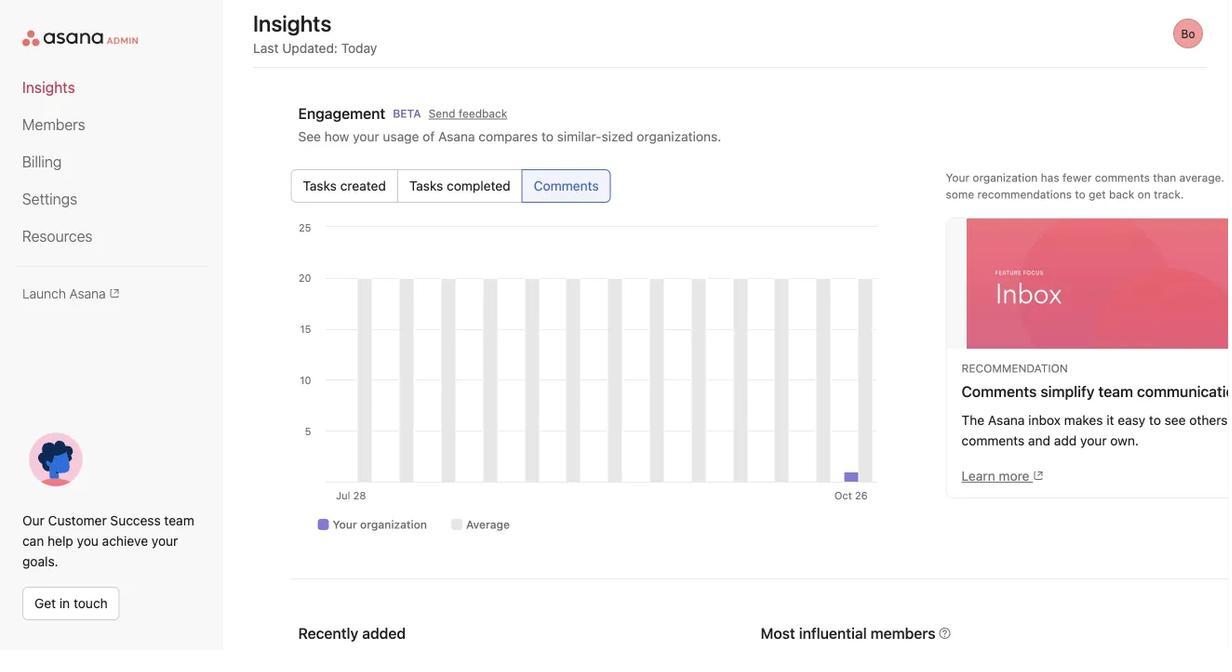 Task type: describe. For each thing, give the bounding box(es) containing it.
recommendation comments simplify team communicatio
[[962, 362, 1229, 401]]

get in touch button
[[22, 587, 120, 621]]

bo
[[1181, 27, 1195, 40]]

completed
[[447, 178, 510, 194]]

tasks created
[[303, 178, 386, 194]]

your inside the asana inbox makes it easy to see others' comments and add your own.
[[1080, 433, 1107, 448]]

asana inside the engagement beta send feedback see how your usage of asana compares to similar-sized organizations.
[[438, 129, 475, 144]]

recently
[[298, 625, 358, 642]]

to inside the engagement beta send feedback see how your usage of asana compares to similar-sized organizations.
[[541, 129, 553, 144]]

billing link
[[22, 151, 201, 173]]

similar-
[[557, 129, 602, 144]]

simplify
[[1040, 383, 1095, 401]]

your for your organization has fewer comments than average. h
[[946, 171, 969, 184]]

asana for the asana inbox makes it easy to see others' comments and add your own.
[[988, 413, 1025, 428]]

help
[[48, 534, 73, 549]]

more
[[999, 468, 1029, 484]]

Tasks created radio
[[291, 169, 398, 203]]

insights for insights last updated: today
[[253, 10, 331, 36]]

average image
[[451, 519, 462, 530]]

sized
[[602, 129, 633, 144]]

learn more
[[962, 468, 1029, 484]]

team for success
[[164, 513, 194, 528]]

fewer
[[1062, 171, 1092, 184]]

engagement beta send feedback see how your usage of asana compares to similar-sized organizations.
[[298, 105, 721, 144]]

h
[[1228, 171, 1229, 184]]

your organization has fewer comments than average. h
[[946, 171, 1229, 201]]

feedback
[[459, 107, 507, 120]]

see
[[1165, 413, 1186, 428]]

average.
[[1179, 171, 1224, 184]]

your inside our customer success team can help you achieve your goals.
[[151, 534, 178, 549]]

add
[[1054, 433, 1077, 448]]

it
[[1106, 413, 1114, 428]]

updated:
[[282, 40, 338, 56]]

launch
[[22, 286, 66, 301]]

others'
[[1189, 413, 1229, 428]]

insights for insights
[[22, 79, 75, 96]]

Tasks completed radio
[[397, 169, 523, 203]]

get
[[34, 596, 56, 611]]

makes
[[1064, 413, 1103, 428]]

to inside the asana inbox makes it easy to see others' comments and add your own.
[[1149, 413, 1161, 428]]

members
[[870, 625, 936, 642]]

how
[[324, 129, 349, 144]]

the asana inbox makes it easy to see others' comments and add your own.
[[962, 413, 1229, 448]]

your inside the engagement beta send feedback see how your usage of asana compares to similar-sized organizations.
[[353, 129, 379, 144]]

last
[[253, 40, 279, 56]]

average
[[466, 518, 510, 531]]

send feedback link
[[429, 105, 507, 122]]

in
[[59, 596, 70, 611]]

influential
[[799, 625, 867, 642]]

achieve
[[102, 534, 148, 549]]

insights last updated: today
[[253, 10, 377, 56]]

launch asana link
[[22, 286, 201, 301]]

billing
[[22, 153, 62, 171]]

comments inside the asana inbox makes it easy to see others' comments and add your own.
[[962, 433, 1025, 448]]

asana for launch asana
[[69, 286, 106, 301]]

you
[[77, 534, 99, 549]]



Task type: vqa. For each thing, say whether or not it's contained in the screenshot.
Settings
yes



Task type: locate. For each thing, give the bounding box(es) containing it.
team for simplify
[[1098, 383, 1133, 401]]

comments
[[1095, 171, 1150, 184], [962, 433, 1025, 448]]

tasks inside option
[[409, 178, 443, 194]]

comments
[[534, 178, 599, 194], [962, 383, 1037, 401]]

organization left average image
[[360, 518, 427, 531]]

resources
[[22, 227, 92, 245]]

added
[[362, 625, 406, 642]]

1 vertical spatial team
[[164, 513, 194, 528]]

beta
[[393, 107, 421, 120]]

1 horizontal spatial your
[[946, 171, 969, 184]]

team inside our customer success team can help you achieve your goals.
[[164, 513, 194, 528]]

get in touch
[[34, 596, 108, 611]]

comments down 'recommendation'
[[962, 383, 1037, 401]]

tasks inside "radio"
[[303, 178, 337, 194]]

2 vertical spatial asana
[[988, 413, 1025, 428]]

your inside your organization has fewer comments than average. h
[[946, 171, 969, 184]]

tasks completed
[[409, 178, 510, 194]]

team inside recommendation comments simplify team communicatio
[[1098, 383, 1133, 401]]

touch
[[73, 596, 108, 611]]

0 horizontal spatial tasks
[[303, 178, 337, 194]]

1 vertical spatial your
[[1080, 433, 1107, 448]]

tasks for tasks completed
[[409, 178, 443, 194]]

own.
[[1110, 433, 1139, 448]]

recommendation
[[962, 362, 1068, 375]]

insights up updated:
[[253, 10, 331, 36]]

your right how
[[353, 129, 379, 144]]

average button
[[447, 515, 514, 534]]

send
[[429, 107, 455, 120]]

has
[[1041, 171, 1059, 184]]

1 horizontal spatial to
[[1149, 413, 1161, 428]]

2 horizontal spatial asana
[[988, 413, 1025, 428]]

team up it
[[1098, 383, 1133, 401]]

success
[[110, 513, 161, 528]]

members
[[22, 116, 85, 134]]

insights
[[253, 10, 331, 36], [22, 79, 75, 96]]

most
[[761, 625, 795, 642]]

asana down send feedback link
[[438, 129, 475, 144]]

goals.
[[22, 554, 58, 569]]

organization inside button
[[360, 518, 427, 531]]

comments down the similar-
[[534, 178, 599, 194]]

organization
[[973, 171, 1038, 184], [360, 518, 427, 531]]

0 horizontal spatial asana
[[69, 286, 106, 301]]

comments inside recommendation comments simplify team communicatio
[[962, 383, 1037, 401]]

members link
[[22, 114, 201, 136]]

comments left than
[[1095, 171, 1150, 184]]

your organization
[[333, 518, 427, 531]]

and
[[1028, 433, 1050, 448]]

0 vertical spatial asana
[[438, 129, 475, 144]]

organization inside your organization has fewer comments than average. h
[[973, 171, 1038, 184]]

0 vertical spatial insights
[[253, 10, 331, 36]]

organization for your organization has fewer comments than average. h
[[973, 171, 1038, 184]]

1 vertical spatial comments
[[962, 433, 1025, 448]]

0 vertical spatial comments
[[534, 178, 599, 194]]

option group containing tasks created
[[291, 169, 886, 203]]

usage
[[383, 129, 419, 144]]

tasks left created
[[303, 178, 337, 194]]

learn more link
[[962, 468, 1044, 484]]

0 horizontal spatial insights
[[22, 79, 75, 96]]

created
[[340, 178, 386, 194]]

compares
[[479, 129, 538, 144]]

1 horizontal spatial insights
[[253, 10, 331, 36]]

asana right the
[[988, 413, 1025, 428]]

asana right 'launch'
[[69, 286, 106, 301]]

learn
[[962, 468, 995, 484]]

0 horizontal spatial team
[[164, 513, 194, 528]]

1 horizontal spatial asana
[[438, 129, 475, 144]]

comments inside option
[[534, 178, 599, 194]]

to left see
[[1149, 413, 1161, 428]]

0 vertical spatial organization
[[973, 171, 1038, 184]]

settings
[[22, 190, 77, 208]]

2 vertical spatial your
[[151, 534, 178, 549]]

1 horizontal spatial organization
[[973, 171, 1038, 184]]

1 horizontal spatial team
[[1098, 383, 1133, 401]]

1 tasks from the left
[[303, 178, 337, 194]]

0 vertical spatial team
[[1098, 383, 1133, 401]]

organizations.
[[637, 129, 721, 144]]

0 horizontal spatial to
[[541, 129, 553, 144]]

1 horizontal spatial comments
[[1095, 171, 1150, 184]]

0 horizontal spatial comments
[[962, 433, 1025, 448]]

your left has
[[946, 171, 969, 184]]

1 horizontal spatial comments
[[962, 383, 1037, 401]]

your down success
[[151, 534, 178, 549]]

your down makes
[[1080, 433, 1107, 448]]

0 horizontal spatial your
[[333, 518, 357, 531]]

organization for your organization
[[360, 518, 427, 531]]

your
[[353, 129, 379, 144], [1080, 433, 1107, 448], [151, 534, 178, 549]]

asana
[[438, 129, 475, 144], [69, 286, 106, 301], [988, 413, 1025, 428]]

1 vertical spatial to
[[1149, 413, 1161, 428]]

communicatio
[[1137, 383, 1229, 401]]

your inside button
[[333, 518, 357, 531]]

team
[[1098, 383, 1133, 401], [164, 513, 194, 528]]

comments inside your organization has fewer comments than average. h
[[1095, 171, 1150, 184]]

most influential members
[[761, 625, 936, 642]]

resources link
[[22, 225, 201, 247]]

team right success
[[164, 513, 194, 528]]

insights link
[[22, 76, 201, 99]]

your
[[946, 171, 969, 184], [333, 518, 357, 531]]

1 vertical spatial asana
[[69, 286, 106, 301]]

0 vertical spatial to
[[541, 129, 553, 144]]

1 horizontal spatial your
[[353, 129, 379, 144]]

insights inside insights last updated: today
[[253, 10, 331, 36]]

your organization image
[[318, 519, 329, 530]]

to
[[541, 129, 553, 144], [1149, 413, 1161, 428]]

of
[[423, 129, 435, 144]]

tasks down of
[[409, 178, 443, 194]]

1 vertical spatial insights
[[22, 79, 75, 96]]

than
[[1153, 171, 1176, 184]]

settings link
[[22, 188, 201, 210]]

your for your organization
[[333, 518, 357, 531]]

0 vertical spatial your
[[353, 129, 379, 144]]

2 horizontal spatial your
[[1080, 433, 1107, 448]]

option group
[[291, 169, 886, 203]]

comments down the
[[962, 433, 1025, 448]]

recently added
[[298, 625, 406, 642]]

your right your organization 'icon'
[[333, 518, 357, 531]]

today
[[341, 40, 377, 56]]

0 horizontal spatial organization
[[360, 518, 427, 531]]

1 horizontal spatial tasks
[[409, 178, 443, 194]]

easy
[[1118, 413, 1145, 428]]

Comments radio
[[522, 169, 611, 203]]

our
[[22, 513, 45, 528]]

engagement
[[298, 105, 385, 122]]

0 vertical spatial comments
[[1095, 171, 1150, 184]]

can
[[22, 534, 44, 549]]

0 horizontal spatial your
[[151, 534, 178, 549]]

customer
[[48, 513, 107, 528]]

organization left has
[[973, 171, 1038, 184]]

1 vertical spatial comments
[[962, 383, 1037, 401]]

to left the similar-
[[541, 129, 553, 144]]

tasks
[[303, 178, 337, 194], [409, 178, 443, 194]]

tasks for tasks created
[[303, 178, 337, 194]]

see
[[298, 129, 321, 144]]

0 vertical spatial your
[[946, 171, 969, 184]]

launch asana
[[22, 286, 106, 301]]

0 horizontal spatial comments
[[534, 178, 599, 194]]

our customer success team can help you achieve your goals.
[[22, 513, 194, 569]]

2 tasks from the left
[[409, 178, 443, 194]]

insights up members at the top of page
[[22, 79, 75, 96]]

inbox
[[1028, 413, 1061, 428]]

asana inside the asana inbox makes it easy to see others' comments and add your own.
[[988, 413, 1025, 428]]

the
[[962, 413, 984, 428]]

1 vertical spatial your
[[333, 518, 357, 531]]

your organization button
[[313, 515, 432, 534]]

1 vertical spatial organization
[[360, 518, 427, 531]]



